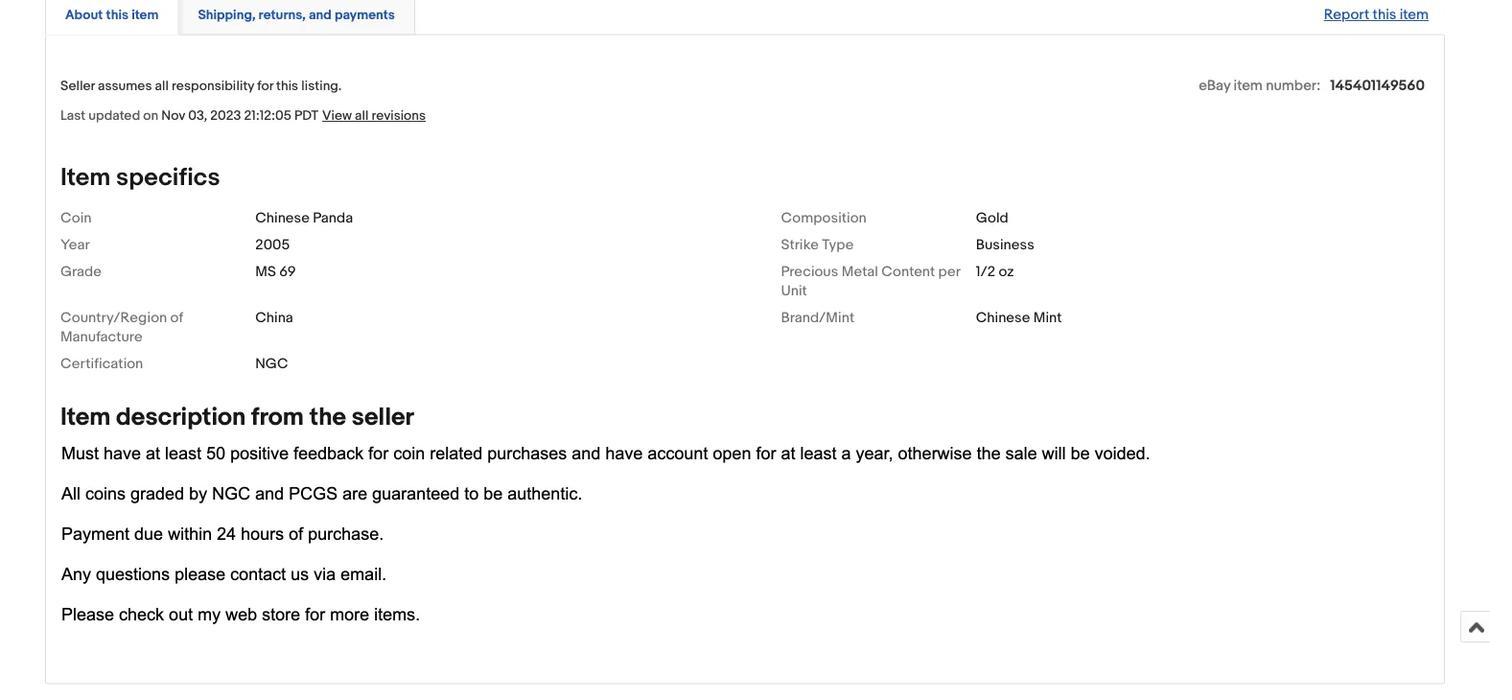 Task type: locate. For each thing, give the bounding box(es) containing it.
1 vertical spatial all
[[355, 108, 369, 124]]

item for about this item
[[132, 7, 159, 23]]

item
[[1400, 6, 1429, 23], [132, 7, 159, 23], [1234, 77, 1263, 94]]

item inside button
[[132, 7, 159, 23]]

assumes
[[98, 78, 152, 94]]

2005
[[255, 236, 290, 254]]

item right about
[[132, 7, 159, 23]]

returns,
[[259, 7, 306, 23]]

precious metal content per unit
[[781, 263, 960, 300]]

all
[[155, 78, 169, 94], [355, 108, 369, 124]]

manufacture
[[60, 328, 143, 346]]

oz
[[999, 263, 1014, 280]]

shipping, returns, and payments button
[[198, 6, 395, 24]]

this right 'report'
[[1373, 6, 1397, 23]]

description
[[116, 403, 246, 432]]

2 item from the top
[[60, 403, 111, 432]]

tab list
[[45, 0, 1445, 35]]

seller
[[60, 78, 95, 94]]

1 vertical spatial item
[[60, 403, 111, 432]]

this inside button
[[106, 7, 129, 23]]

year
[[60, 236, 90, 254]]

chinese mint
[[976, 309, 1062, 326]]

all up on on the top of the page
[[155, 78, 169, 94]]

nov
[[161, 108, 185, 124]]

report this item
[[1324, 6, 1429, 23]]

chinese up 2005 at the left of the page
[[255, 209, 310, 227]]

last updated on nov 03, 2023 21:12:05 pdt view all revisions
[[60, 108, 426, 124]]

2 horizontal spatial this
[[1373, 6, 1397, 23]]

0 horizontal spatial chinese
[[255, 209, 310, 227]]

precious
[[781, 263, 839, 280]]

seller assumes all responsibility for this listing.
[[60, 78, 342, 94]]

1 horizontal spatial chinese
[[976, 309, 1031, 326]]

tab list containing about this item
[[45, 0, 1445, 35]]

0 horizontal spatial item
[[132, 7, 159, 23]]

this right for
[[276, 78, 298, 94]]

0 vertical spatial item
[[60, 163, 111, 193]]

0 vertical spatial all
[[155, 78, 169, 94]]

2023
[[210, 108, 241, 124]]

country/region
[[60, 309, 167, 326]]

revisions
[[372, 108, 426, 124]]

payments
[[335, 7, 395, 23]]

report
[[1324, 6, 1370, 23]]

this
[[1373, 6, 1397, 23], [106, 7, 129, 23], [276, 78, 298, 94]]

1/2
[[976, 263, 996, 280]]

this right about
[[106, 7, 129, 23]]

2 horizontal spatial item
[[1400, 6, 1429, 23]]

1 vertical spatial chinese
[[976, 309, 1031, 326]]

chinese
[[255, 209, 310, 227], [976, 309, 1031, 326]]

0 vertical spatial chinese
[[255, 209, 310, 227]]

item right 'report'
[[1400, 6, 1429, 23]]

metal
[[842, 263, 878, 280]]

type
[[822, 236, 854, 254]]

ebay
[[1199, 77, 1231, 94]]

chinese for chinese mint
[[976, 309, 1031, 326]]

responsibility
[[172, 78, 254, 94]]

grade
[[60, 263, 101, 280]]

item right ebay
[[1234, 77, 1263, 94]]

gold
[[976, 209, 1009, 227]]

of
[[170, 309, 183, 326]]

item specifics
[[60, 163, 220, 193]]

0 horizontal spatial this
[[106, 7, 129, 23]]

panda
[[313, 209, 353, 227]]

chinese left mint
[[976, 309, 1031, 326]]

shipping,
[[198, 7, 256, 23]]

all right view on the top left
[[355, 108, 369, 124]]

ms
[[255, 263, 276, 280]]

strike
[[781, 236, 819, 254]]

1 item from the top
[[60, 163, 111, 193]]

country/region of manufacture
[[60, 309, 183, 346]]

for
[[257, 78, 273, 94]]

item down the 'certification'
[[60, 403, 111, 432]]

strike type
[[781, 236, 854, 254]]

item
[[60, 163, 111, 193], [60, 403, 111, 432]]

item up coin
[[60, 163, 111, 193]]

1/2 oz
[[976, 263, 1014, 280]]



Task type: vqa. For each thing, say whether or not it's contained in the screenshot.


Task type: describe. For each thing, give the bounding box(es) containing it.
0 horizontal spatial all
[[155, 78, 169, 94]]

ms 69
[[255, 263, 296, 280]]

the
[[309, 403, 346, 432]]

item for item description from the seller
[[60, 403, 111, 432]]

coin
[[60, 209, 92, 227]]

composition
[[781, 209, 867, 227]]

shipping, returns, and payments
[[198, 7, 395, 23]]

chinese for chinese panda
[[255, 209, 310, 227]]

about this item
[[65, 7, 159, 23]]

this for about
[[106, 7, 129, 23]]

content
[[882, 263, 935, 280]]

item for item specifics
[[60, 163, 111, 193]]

item for report this item
[[1400, 6, 1429, 23]]

number:
[[1266, 77, 1321, 94]]

and
[[309, 7, 332, 23]]

brand/mint
[[781, 309, 855, 326]]

view
[[322, 108, 352, 124]]

this for report
[[1373, 6, 1397, 23]]

chinese panda
[[255, 209, 353, 227]]

03,
[[188, 108, 207, 124]]

from
[[251, 403, 304, 432]]

ngc
[[255, 355, 288, 373]]

certification
[[60, 355, 143, 373]]

about this item button
[[65, 6, 159, 24]]

21:12:05
[[244, 108, 291, 124]]

on
[[143, 108, 158, 124]]

ebay item number: 145401149560
[[1199, 77, 1425, 94]]

specifics
[[116, 163, 220, 193]]

listing.
[[301, 78, 342, 94]]

1 horizontal spatial item
[[1234, 77, 1263, 94]]

seller
[[352, 403, 414, 432]]

view all revisions link
[[318, 107, 426, 124]]

updated
[[89, 108, 140, 124]]

last
[[60, 108, 86, 124]]

about
[[65, 7, 103, 23]]

69
[[279, 263, 296, 280]]

1 horizontal spatial this
[[276, 78, 298, 94]]

145401149560
[[1331, 77, 1425, 94]]

report this item link
[[1315, 0, 1439, 33]]

1 horizontal spatial all
[[355, 108, 369, 124]]

business
[[976, 236, 1035, 254]]

unit
[[781, 282, 807, 300]]

mint
[[1034, 309, 1062, 326]]

china
[[255, 309, 293, 326]]

item description from the seller
[[60, 403, 414, 432]]

per
[[939, 263, 960, 280]]

pdt
[[294, 108, 318, 124]]



